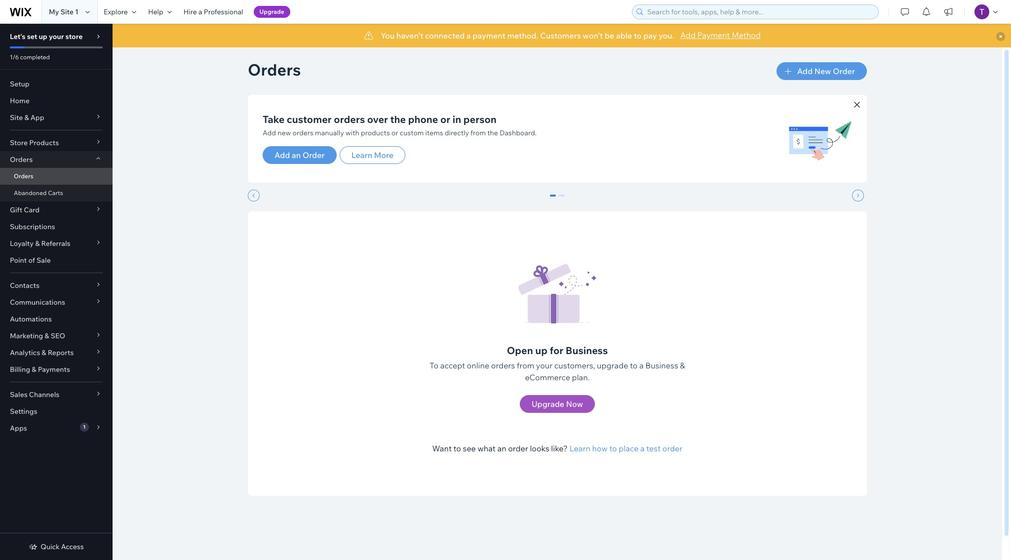 Task type: locate. For each thing, give the bounding box(es) containing it.
setup
[[10, 80, 30, 88]]

learn more
[[352, 150, 394, 160]]

0 horizontal spatial order
[[508, 444, 529, 454]]

1 vertical spatial up
[[536, 344, 548, 357]]

1 horizontal spatial order
[[663, 444, 683, 454]]

0 vertical spatial your
[[49, 32, 64, 41]]

order for add an order
[[303, 150, 325, 160]]

loyalty & referrals
[[10, 239, 70, 248]]

order left "looks" at the bottom of the page
[[508, 444, 529, 454]]

add for add payment method
[[681, 30, 696, 40]]

order right the new
[[834, 66, 856, 76]]

looks
[[530, 444, 550, 454]]

order
[[834, 66, 856, 76], [303, 150, 325, 160]]

add down new
[[275, 150, 290, 160]]

0 horizontal spatial or
[[392, 128, 399, 137]]

orders
[[334, 113, 365, 125], [293, 128, 314, 137], [491, 361, 515, 371]]

upgrade right professional
[[260, 8, 284, 15]]

& for reports
[[42, 348, 46, 357]]

up inside open up for business to accept online orders from your customers, upgrade to a business & ecommerce plan.
[[536, 344, 548, 357]]

gift
[[10, 206, 22, 214]]

1 vertical spatial from
[[517, 361, 535, 371]]

1 horizontal spatial order
[[834, 66, 856, 76]]

order down manually
[[303, 150, 325, 160]]

upgrade
[[597, 361, 629, 371]]

add inside take customer orders over the phone or in person add new orders manually with products or custom items directly from the dashboard.
[[263, 128, 276, 137]]

subscriptions link
[[0, 218, 113, 235]]

pay
[[644, 31, 657, 41]]

or
[[441, 113, 451, 125], [392, 128, 399, 137]]

1 horizontal spatial or
[[441, 113, 451, 125]]

like?
[[552, 444, 568, 454]]

learn left how
[[570, 444, 591, 454]]

want
[[433, 444, 452, 454]]

place
[[619, 444, 639, 454]]

your left store
[[49, 32, 64, 41]]

phone
[[408, 113, 438, 125]]

order right test
[[663, 444, 683, 454]]

a left payment
[[467, 31, 471, 41]]

1 vertical spatial learn
[[570, 444, 591, 454]]

site
[[61, 7, 74, 16], [10, 113, 23, 122]]

orders down customer
[[293, 128, 314, 137]]

your inside the "sidebar" element
[[49, 32, 64, 41]]

2 horizontal spatial orders
[[491, 361, 515, 371]]

0
[[551, 195, 555, 204]]

professional
[[204, 7, 243, 16]]

orders for orders popup button
[[10, 155, 33, 164]]

1 vertical spatial upgrade
[[532, 399, 565, 409]]

up right set
[[39, 32, 47, 41]]

payment
[[473, 31, 506, 41]]

1 horizontal spatial from
[[517, 361, 535, 371]]

referrals
[[41, 239, 70, 248]]

1 horizontal spatial orders
[[334, 113, 365, 125]]

1
[[75, 7, 79, 16], [560, 195, 564, 204], [83, 424, 86, 430]]

method
[[732, 30, 761, 40]]

2 horizontal spatial 1
[[560, 195, 564, 204]]

0 horizontal spatial from
[[471, 128, 486, 137]]

up
[[39, 32, 47, 41], [536, 344, 548, 357]]

custom
[[400, 128, 424, 137]]

to left the pay
[[634, 31, 642, 41]]

0 horizontal spatial learn
[[352, 150, 373, 160]]

from
[[471, 128, 486, 137], [517, 361, 535, 371]]

1 vertical spatial order
[[303, 150, 325, 160]]

test
[[647, 444, 661, 454]]

card
[[24, 206, 40, 214]]

communications
[[10, 298, 65, 307]]

an down customer
[[292, 150, 301, 160]]

1 right 'my'
[[75, 7, 79, 16]]

now
[[567, 399, 584, 409]]

with
[[346, 128, 360, 137]]

set
[[27, 32, 37, 41]]

0 horizontal spatial site
[[10, 113, 23, 122]]

upgrade inside upgrade button
[[260, 8, 284, 15]]

1 horizontal spatial up
[[536, 344, 548, 357]]

business up customers,
[[566, 344, 608, 357]]

0 horizontal spatial an
[[292, 150, 301, 160]]

1 horizontal spatial upgrade
[[532, 399, 565, 409]]

0 vertical spatial up
[[39, 32, 47, 41]]

an right what
[[498, 444, 507, 454]]

1 right 0
[[560, 195, 564, 204]]

2 order from the left
[[663, 444, 683, 454]]

add inside button
[[798, 66, 813, 76]]

0 vertical spatial 1
[[75, 7, 79, 16]]

add down take
[[263, 128, 276, 137]]

up left for at the right of page
[[536, 344, 548, 357]]

& inside "popup button"
[[24, 113, 29, 122]]

connected
[[425, 31, 465, 41]]

&
[[24, 113, 29, 122], [35, 239, 40, 248], [45, 332, 49, 340], [42, 348, 46, 357], [680, 361, 686, 371], [32, 365, 36, 374]]

seo
[[51, 332, 65, 340]]

add
[[681, 30, 696, 40], [798, 66, 813, 76], [263, 128, 276, 137], [275, 150, 290, 160]]

0 vertical spatial orders
[[248, 60, 301, 80]]

a
[[199, 7, 202, 16], [467, 31, 471, 41], [640, 361, 644, 371], [641, 444, 645, 454]]

1 horizontal spatial the
[[488, 128, 498, 137]]

analytics & reports button
[[0, 344, 113, 361]]

orders link
[[0, 168, 113, 185]]

dashboard.
[[500, 128, 537, 137]]

alert containing add payment method
[[113, 24, 1012, 47]]

new
[[815, 66, 832, 76]]

learn left the more
[[352, 150, 373, 160]]

1 horizontal spatial your
[[536, 361, 553, 371]]

order for add new order
[[834, 66, 856, 76]]

0 vertical spatial site
[[61, 7, 74, 16]]

items
[[426, 128, 443, 137]]

to right upgrade at the bottom right of page
[[630, 361, 638, 371]]

open up for business to accept online orders from your customers, upgrade to a business & ecommerce plan.
[[430, 344, 686, 382]]

business right upgrade at the bottom right of page
[[646, 361, 679, 371]]

0 horizontal spatial your
[[49, 32, 64, 41]]

& inside open up for business to accept online orders from your customers, upgrade to a business & ecommerce plan.
[[680, 361, 686, 371]]

to
[[634, 31, 642, 41], [630, 361, 638, 371], [454, 444, 461, 454], [610, 444, 617, 454]]

your up "ecommerce" on the right bottom of page
[[536, 361, 553, 371]]

business
[[566, 344, 608, 357], [646, 361, 679, 371]]

see
[[463, 444, 476, 454]]

to
[[430, 361, 439, 371]]

0 vertical spatial order
[[834, 66, 856, 76]]

2 vertical spatial 1
[[83, 424, 86, 430]]

1 vertical spatial orders
[[10, 155, 33, 164]]

orders inside popup button
[[10, 155, 33, 164]]

add right you. at the right top
[[681, 30, 696, 40]]

1 vertical spatial or
[[392, 128, 399, 137]]

carts
[[48, 189, 63, 197]]

contacts button
[[0, 277, 113, 294]]

1 vertical spatial an
[[498, 444, 507, 454]]

1 horizontal spatial 1
[[83, 424, 86, 430]]

my
[[49, 7, 59, 16]]

learn
[[352, 150, 373, 160], [570, 444, 591, 454]]

sales channels
[[10, 390, 59, 399]]

2 vertical spatial orders
[[491, 361, 515, 371]]

upgrade left now
[[532, 399, 565, 409]]

marketing & seo button
[[0, 328, 113, 344]]

order
[[508, 444, 529, 454], [663, 444, 683, 454]]

help
[[148, 7, 163, 16]]

customers,
[[555, 361, 596, 371]]

let's
[[10, 32, 25, 41]]

0 horizontal spatial orders
[[293, 128, 314, 137]]

upgrade inside upgrade now button
[[532, 399, 565, 409]]

from down open
[[517, 361, 535, 371]]

1/6 completed
[[10, 53, 50, 61]]

marketing & seo
[[10, 332, 65, 340]]

or left 'custom'
[[392, 128, 399, 137]]

1 horizontal spatial an
[[498, 444, 507, 454]]

1 vertical spatial site
[[10, 113, 23, 122]]

0 horizontal spatial upgrade
[[260, 8, 284, 15]]

sales channels button
[[0, 386, 113, 403]]

the down person
[[488, 128, 498, 137]]

add left the new
[[798, 66, 813, 76]]

you
[[381, 31, 395, 41]]

site right 'my'
[[61, 7, 74, 16]]

upgrade for upgrade now
[[532, 399, 565, 409]]

orders up with
[[334, 113, 365, 125]]

analytics & reports
[[10, 348, 74, 357]]

a right upgrade at the bottom right of page
[[640, 361, 644, 371]]

from down person
[[471, 128, 486, 137]]

automations link
[[0, 311, 113, 328]]

0 horizontal spatial order
[[303, 150, 325, 160]]

reports
[[48, 348, 74, 357]]

add new order
[[798, 66, 856, 76]]

0 vertical spatial learn
[[352, 150, 373, 160]]

alert
[[113, 24, 1012, 47]]

the
[[391, 113, 406, 125], [488, 128, 498, 137]]

or left in
[[441, 113, 451, 125]]

the up 'custom'
[[391, 113, 406, 125]]

in
[[453, 113, 462, 125]]

1 down the settings link
[[83, 424, 86, 430]]

1 horizontal spatial site
[[61, 7, 74, 16]]

0 horizontal spatial the
[[391, 113, 406, 125]]

take customer orders over the phone or in person add new orders manually with products or custom items directly from the dashboard.
[[263, 113, 537, 137]]

1 horizontal spatial business
[[646, 361, 679, 371]]

0 vertical spatial from
[[471, 128, 486, 137]]

& inside popup button
[[32, 365, 36, 374]]

order inside button
[[834, 66, 856, 76]]

1 vertical spatial the
[[488, 128, 498, 137]]

0 vertical spatial an
[[292, 150, 301, 160]]

& inside popup button
[[45, 332, 49, 340]]

orders
[[248, 60, 301, 80], [10, 155, 33, 164], [14, 172, 33, 180]]

0 vertical spatial business
[[566, 344, 608, 357]]

1 inside the "sidebar" element
[[83, 424, 86, 430]]

learn more link
[[340, 146, 406, 164]]

subscriptions
[[10, 222, 55, 231]]

orders down open
[[491, 361, 515, 371]]

& for payments
[[32, 365, 36, 374]]

0 vertical spatial upgrade
[[260, 8, 284, 15]]

site down home
[[10, 113, 23, 122]]

1 vertical spatial your
[[536, 361, 553, 371]]

0 horizontal spatial up
[[39, 32, 47, 41]]

2 vertical spatial orders
[[14, 172, 33, 180]]



Task type: describe. For each thing, give the bounding box(es) containing it.
help button
[[142, 0, 178, 24]]

1 vertical spatial 1
[[560, 195, 564, 204]]

0 horizontal spatial 1
[[75, 7, 79, 16]]

loyalty & referrals button
[[0, 235, 113, 252]]

method.
[[508, 31, 539, 41]]

point of sale link
[[0, 252, 113, 269]]

0 vertical spatial orders
[[334, 113, 365, 125]]

settings link
[[0, 403, 113, 420]]

0 vertical spatial or
[[441, 113, 451, 125]]

abandoned carts
[[14, 189, 63, 197]]

site & app
[[10, 113, 44, 122]]

to inside open up for business to accept online orders from your customers, upgrade to a business & ecommerce plan.
[[630, 361, 638, 371]]

sales
[[10, 390, 28, 399]]

billing & payments button
[[0, 361, 113, 378]]

loyalty
[[10, 239, 34, 248]]

want to see what an order looks like? learn how to place a test order
[[433, 444, 683, 454]]

analytics
[[10, 348, 40, 357]]

apps
[[10, 424, 27, 433]]

Search for tools, apps, help & more... field
[[645, 5, 876, 19]]

billing & payments
[[10, 365, 70, 374]]

orders inside open up for business to accept online orders from your customers, upgrade to a business & ecommerce plan.
[[491, 361, 515, 371]]

an inside add an order link
[[292, 150, 301, 160]]

point
[[10, 256, 27, 265]]

& for app
[[24, 113, 29, 122]]

0 vertical spatial the
[[391, 113, 406, 125]]

won't
[[583, 31, 603, 41]]

from inside take customer orders over the phone or in person add new orders manually with products or custom items directly from the dashboard.
[[471, 128, 486, 137]]

home link
[[0, 92, 113, 109]]

1 vertical spatial orders
[[293, 128, 314, 137]]

add for add new order
[[798, 66, 813, 76]]

upgrade for upgrade
[[260, 8, 284, 15]]

upgrade now button
[[520, 395, 595, 413]]

completed
[[20, 53, 50, 61]]

access
[[61, 542, 84, 551]]

to right how
[[610, 444, 617, 454]]

& for referrals
[[35, 239, 40, 248]]

for
[[550, 344, 564, 357]]

0 1
[[551, 195, 564, 204]]

gift card
[[10, 206, 40, 214]]

payments
[[38, 365, 70, 374]]

customer
[[287, 113, 332, 125]]

you haven't connected a payment method. customers won't be able to pay you.
[[381, 31, 675, 41]]

customers
[[541, 31, 581, 41]]

home
[[10, 96, 30, 105]]

accept
[[441, 361, 465, 371]]

over
[[367, 113, 388, 125]]

what
[[478, 444, 496, 454]]

store products
[[10, 138, 59, 147]]

add payment method
[[681, 30, 761, 40]]

site inside "popup button"
[[10, 113, 23, 122]]

sale
[[37, 256, 51, 265]]

quick access button
[[29, 542, 84, 551]]

take customer orders over the phone or in person image
[[788, 107, 853, 171]]

my site 1
[[49, 7, 79, 16]]

site & app button
[[0, 109, 113, 126]]

1 vertical spatial business
[[646, 361, 679, 371]]

from inside open up for business to accept online orders from your customers, upgrade to a business & ecommerce plan.
[[517, 361, 535, 371]]

1/6
[[10, 53, 19, 61]]

upgrade button
[[254, 6, 290, 18]]

add an order
[[275, 150, 325, 160]]

abandoned carts link
[[0, 185, 113, 202]]

your inside open up for business to accept online orders from your customers, upgrade to a business & ecommerce plan.
[[536, 361, 553, 371]]

ecommerce
[[525, 373, 571, 382]]

able
[[617, 31, 633, 41]]

add new order button
[[777, 62, 868, 80]]

to left see
[[454, 444, 461, 454]]

of
[[28, 256, 35, 265]]

open
[[507, 344, 533, 357]]

haven't
[[397, 31, 424, 41]]

1 order from the left
[[508, 444, 529, 454]]

channels
[[29, 390, 59, 399]]

a inside open up for business to accept online orders from your customers, upgrade to a business & ecommerce plan.
[[640, 361, 644, 371]]

take
[[263, 113, 285, 125]]

setup link
[[0, 76, 113, 92]]

settings
[[10, 407, 37, 416]]

plan.
[[572, 373, 590, 382]]

gift card button
[[0, 202, 113, 218]]

add for add an order
[[275, 150, 290, 160]]

products
[[29, 138, 59, 147]]

app
[[31, 113, 44, 122]]

automations
[[10, 315, 52, 324]]

new
[[278, 128, 291, 137]]

a left test
[[641, 444, 645, 454]]

up inside the "sidebar" element
[[39, 32, 47, 41]]

add payment method link
[[681, 29, 761, 41]]

& for seo
[[45, 332, 49, 340]]

directly
[[445, 128, 469, 137]]

let's set up your store
[[10, 32, 83, 41]]

how
[[593, 444, 608, 454]]

abandoned
[[14, 189, 47, 197]]

manually
[[315, 128, 344, 137]]

a right the hire
[[199, 7, 202, 16]]

1 horizontal spatial learn
[[570, 444, 591, 454]]

sidebar element
[[0, 24, 113, 560]]

be
[[605, 31, 615, 41]]

quick
[[41, 542, 60, 551]]

marketing
[[10, 332, 43, 340]]

communications button
[[0, 294, 113, 311]]

0 horizontal spatial business
[[566, 344, 608, 357]]

products
[[361, 128, 390, 137]]

online
[[467, 361, 490, 371]]

orders button
[[0, 151, 113, 168]]

orders for orders link
[[14, 172, 33, 180]]

explore
[[104, 7, 128, 16]]

store products button
[[0, 134, 113, 151]]

add an order link
[[263, 146, 337, 164]]



Task type: vqa. For each thing, say whether or not it's contained in the screenshot.
OF
yes



